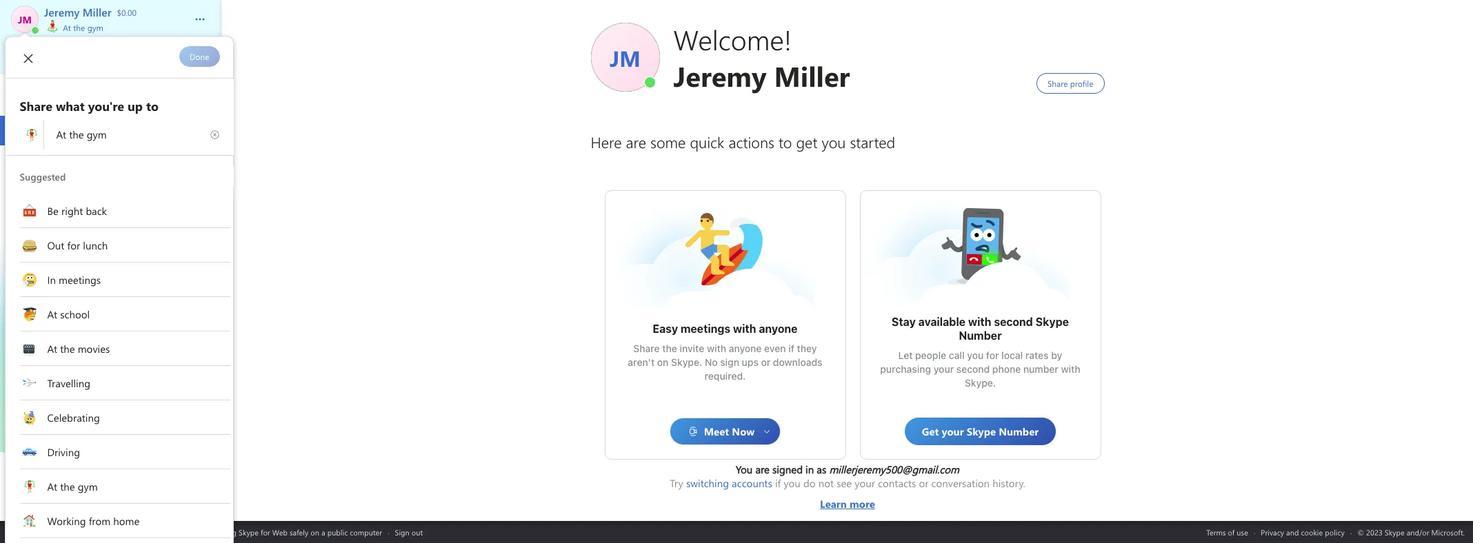 Task type: vqa. For each thing, say whether or not it's contained in the screenshot.
it
no



Task type: locate. For each thing, give the bounding box(es) containing it.
0 horizontal spatial skype
[[239, 528, 259, 538]]

0 vertical spatial skype.
[[671, 357, 703, 368]]

let
[[899, 350, 913, 362]]

using
[[218, 528, 237, 538]]

0 vertical spatial skype
[[1036, 316, 1070, 328]]

second
[[995, 316, 1034, 328], [957, 364, 990, 375]]

the down easy
[[663, 343, 678, 355]]

with
[[969, 316, 992, 328], [733, 323, 757, 335], [707, 343, 727, 355], [1062, 364, 1081, 375]]

with down by
[[1062, 364, 1081, 375]]

signed
[[773, 463, 803, 477]]

even
[[765, 343, 786, 355]]

1 horizontal spatial if
[[789, 343, 795, 355]]

public
[[328, 528, 348, 538]]

feedback
[[101, 528, 132, 538]]

download desktop app
[[8, 528, 88, 538]]

for inside let people call you for local rates by purchasing your second phone number with skype.
[[987, 350, 1000, 362]]

if inside share the invite with anyone even if they aren't on skype. no sign ups or downloads required.
[[789, 343, 795, 355]]

0 vertical spatial second
[[995, 316, 1034, 328]]

with inside share the invite with anyone even if they aren't on skype. no sign ups or downloads required.
[[707, 343, 727, 355]]

skype right using
[[239, 528, 259, 538]]

people,
[[30, 50, 61, 63]]

if right are
[[776, 477, 781, 491]]

skype. inside share the invite with anyone even if they aren't on skype. no sign ups or downloads required.
[[671, 357, 703, 368]]

0 horizontal spatial skype.
[[671, 357, 703, 368]]

accounts
[[732, 477, 773, 491]]

whosthis
[[940, 205, 982, 219]]

with inside let people call you for local rates by purchasing your second phone number with skype.
[[1062, 364, 1081, 375]]

required.
[[705, 371, 746, 382]]

on inside share the invite with anyone even if they aren't on skype. no sign ups or downloads required.
[[658, 357, 669, 368]]

1 horizontal spatial second
[[995, 316, 1034, 328]]

1 vertical spatial the
[[663, 343, 678, 355]]

1 horizontal spatial your
[[934, 364, 954, 375]]

sign out
[[395, 528, 423, 538]]

or right ups
[[762, 357, 771, 368]]

if
[[789, 343, 795, 355], [776, 477, 781, 491]]

your down call
[[934, 364, 954, 375]]

the inside button
[[73, 22, 85, 33]]

1 horizontal spatial the
[[663, 343, 678, 355]]

1 horizontal spatial skype.
[[965, 377, 997, 389]]

or inside share the invite with anyone even if they aren't on skype. no sign ups or downloads required.
[[762, 357, 771, 368]]

by
[[1052, 350, 1063, 362]]

you inside let people call you for local rates by purchasing your second phone number with skype.
[[968, 350, 984, 362]]

tab list
[[0, 78, 222, 116]]

your
[[934, 364, 954, 375], [855, 477, 876, 491]]

0 vertical spatial your
[[934, 364, 954, 375]]

0 horizontal spatial if
[[776, 477, 781, 491]]

if inside try switching accounts if you do not see your contacts or conversation history. learn more
[[776, 477, 781, 491]]

let people call you for local rates by purchasing your second phone number with skype.
[[881, 350, 1084, 389]]

0 horizontal spatial or
[[762, 357, 771, 368]]

aren't
[[628, 357, 655, 368]]

1 vertical spatial or
[[920, 477, 929, 491]]

or
[[762, 357, 771, 368], [920, 477, 929, 491]]

1 vertical spatial second
[[957, 364, 990, 375]]

0 horizontal spatial on
[[311, 528, 320, 538]]

privacy
[[1262, 528, 1285, 538]]

you right call
[[968, 350, 984, 362]]

0 horizontal spatial the
[[73, 22, 85, 33]]

skype up by
[[1036, 316, 1070, 328]]

download desktop app link
[[8, 528, 88, 538]]

web
[[145, 50, 162, 63]]

with up ups
[[733, 323, 757, 335]]

policy
[[1326, 528, 1346, 538]]

with up the no
[[707, 343, 727, 355]]

mansurfer
[[684, 212, 734, 226]]

skype. down invite
[[671, 357, 703, 368]]

easy
[[653, 323, 678, 335]]

as
[[817, 463, 827, 477]]

using skype for web safely on a public computer link
[[218, 528, 382, 538]]

privacy and cookie policy
[[1262, 528, 1346, 538]]

0 horizontal spatial you
[[784, 477, 801, 491]]

people, groups, messages, web button
[[11, 44, 183, 69]]

skype
[[1036, 316, 1070, 328], [239, 528, 259, 538]]

1 vertical spatial you
[[784, 477, 801, 491]]

for left web
[[261, 528, 270, 538]]

0 vertical spatial anyone
[[759, 323, 798, 335]]

0 vertical spatial on
[[658, 357, 669, 368]]

skype inside stay available with second skype number
[[1036, 316, 1070, 328]]

the
[[73, 22, 85, 33], [663, 343, 678, 355]]

the right at
[[73, 22, 85, 33]]

1 vertical spatial skype.
[[965, 377, 997, 389]]

the inside share the invite with anyone even if they aren't on skype. no sign ups or downloads required.
[[663, 343, 678, 355]]

no
[[705, 357, 718, 368]]

1 vertical spatial your
[[855, 477, 876, 491]]

purchasing
[[881, 364, 932, 375]]

see
[[837, 477, 852, 491]]

with up number
[[969, 316, 992, 328]]

on
[[658, 357, 669, 368], [311, 528, 320, 538]]

learn more link
[[670, 491, 1026, 511]]

desktop
[[44, 528, 72, 538]]

0 horizontal spatial second
[[957, 364, 990, 375]]

for left local
[[987, 350, 1000, 362]]

on left 'a'
[[311, 528, 320, 538]]

0 horizontal spatial for
[[261, 528, 270, 538]]

1 horizontal spatial or
[[920, 477, 929, 491]]

and
[[1287, 528, 1300, 538]]

you left do
[[784, 477, 801, 491]]

download
[[8, 528, 42, 538]]

anyone
[[759, 323, 798, 335], [729, 343, 762, 355]]

privacy and cookie policy link
[[1262, 528, 1346, 538]]

anyone inside share the invite with anyone even if they aren't on skype. no sign ups or downloads required.
[[729, 343, 762, 355]]

the for invite
[[663, 343, 678, 355]]

1 horizontal spatial you
[[968, 350, 984, 362]]

terms of use
[[1207, 528, 1249, 538]]

number
[[1024, 364, 1059, 375]]

or inside try switching accounts if you do not see your contacts or conversation history. learn more
[[920, 477, 929, 491]]

0 horizontal spatial your
[[855, 477, 876, 491]]

try
[[670, 477, 684, 491]]

1 horizontal spatial on
[[658, 357, 669, 368]]

1 horizontal spatial skype
[[1036, 316, 1070, 328]]

terms
[[1207, 528, 1227, 538]]

or right the contacts
[[920, 477, 929, 491]]

downloads
[[774, 357, 823, 368]]

1 vertical spatial on
[[311, 528, 320, 538]]

second up local
[[995, 316, 1034, 328]]

0 vertical spatial for
[[987, 350, 1000, 362]]

your right the see
[[855, 477, 876, 491]]

1 vertical spatial if
[[776, 477, 781, 491]]

stay
[[892, 316, 916, 328]]

you
[[968, 350, 984, 362], [784, 477, 801, 491]]

0 vertical spatial the
[[73, 22, 85, 33]]

are
[[756, 463, 770, 477]]

1 horizontal spatial for
[[987, 350, 1000, 362]]

a
[[322, 528, 325, 538]]

on down share
[[658, 357, 669, 368]]

anyone up even
[[759, 323, 798, 335]]

0 vertical spatial or
[[762, 357, 771, 368]]

do
[[804, 477, 816, 491]]

0 vertical spatial you
[[968, 350, 984, 362]]

1 vertical spatial anyone
[[729, 343, 762, 355]]

they
[[797, 343, 817, 355]]

learn
[[820, 498, 847, 511]]

out
[[412, 528, 423, 538]]

phone
[[993, 364, 1022, 375]]

0 vertical spatial if
[[789, 343, 795, 355]]

skype. down phone
[[965, 377, 997, 389]]

second down call
[[957, 364, 990, 375]]

people
[[916, 350, 947, 362]]

messages,
[[99, 50, 142, 63]]

anyone up ups
[[729, 343, 762, 355]]

if up the downloads
[[789, 343, 795, 355]]

share
[[634, 343, 660, 355]]

at the gym
[[61, 22, 103, 33]]

skype.
[[671, 357, 703, 368], [965, 377, 997, 389]]



Task type: describe. For each thing, give the bounding box(es) containing it.
number
[[959, 330, 1002, 342]]

sign
[[721, 357, 740, 368]]

terms of use link
[[1207, 528, 1249, 538]]

your inside try switching accounts if you do not see your contacts or conversation history. learn more
[[855, 477, 876, 491]]

second inside let people call you for local rates by purchasing your second phone number with skype.
[[957, 364, 990, 375]]

app
[[74, 528, 88, 538]]

more
[[850, 498, 876, 511]]

history.
[[993, 477, 1026, 491]]

with inside stay available with second skype number
[[969, 316, 992, 328]]

at
[[63, 22, 71, 33]]

use
[[1237, 528, 1249, 538]]

contacts
[[879, 477, 917, 491]]

skype. inside let people call you for local rates by purchasing your second phone number with skype.
[[965, 377, 997, 389]]

at the gym button
[[44, 19, 181, 33]]

in
[[806, 463, 814, 477]]

gym
[[87, 22, 103, 33]]

rates
[[1026, 350, 1049, 362]]

invite
[[680, 343, 705, 355]]

sign out link
[[395, 528, 423, 538]]

share the invite with anyone even if they aren't on skype. no sign ups or downloads required.
[[628, 343, 825, 382]]

you are signed in as
[[736, 463, 830, 477]]

second inside stay available with second skype number
[[995, 316, 1034, 328]]

sign
[[395, 528, 410, 538]]

feedback link
[[101, 528, 132, 538]]

cookie
[[1302, 528, 1324, 538]]

1 vertical spatial skype
[[239, 528, 259, 538]]

you inside try switching accounts if you do not see your contacts or conversation history. learn more
[[784, 477, 801, 491]]

try switching accounts if you do not see your contacts or conversation history. learn more
[[670, 477, 1026, 511]]

switching
[[687, 477, 729, 491]]

available
[[919, 316, 966, 328]]

easy meetings with anyone
[[653, 323, 798, 335]]

local
[[1002, 350, 1024, 362]]

ups
[[742, 357, 759, 368]]

people, groups, messages, web
[[30, 50, 162, 63]]

your inside let people call you for local rates by purchasing your second phone number with skype.
[[934, 364, 954, 375]]

1 vertical spatial for
[[261, 528, 270, 538]]

computer
[[350, 528, 382, 538]]

call
[[949, 350, 965, 362]]

stay available with second skype number
[[892, 316, 1072, 342]]

Edit mood message text field
[[55, 127, 207, 142]]

safely
[[290, 528, 309, 538]]

not
[[819, 477, 834, 491]]

groups,
[[64, 50, 96, 63]]

you
[[736, 463, 753, 477]]

conversation
[[932, 477, 990, 491]]

of
[[1229, 528, 1235, 538]]

web
[[272, 528, 288, 538]]

the for gym
[[73, 22, 85, 33]]

bell
[[69, 323, 87, 337]]

meetings
[[681, 323, 731, 335]]

using skype for web safely on a public computer
[[218, 528, 382, 538]]

switching accounts link
[[687, 477, 773, 491]]



